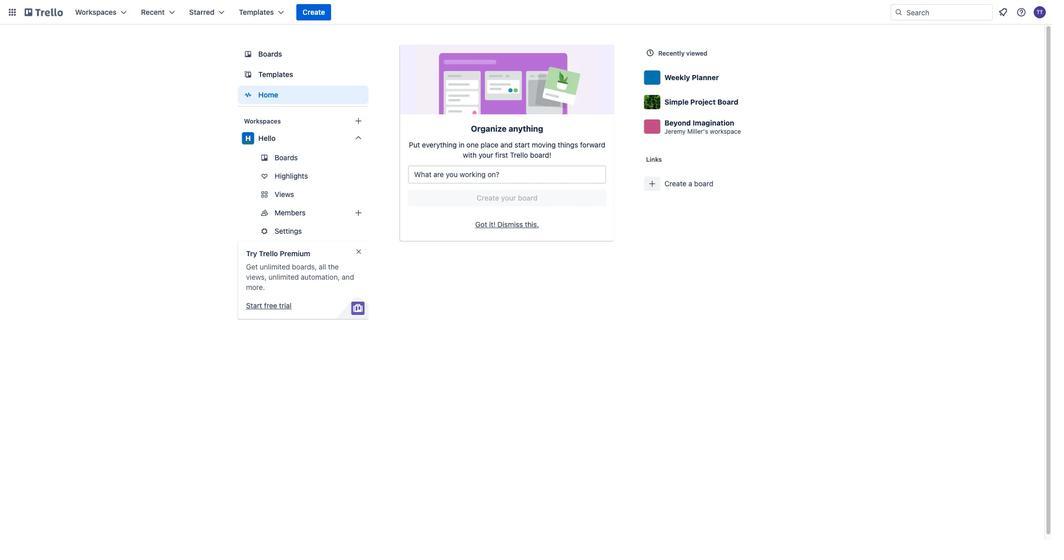 Task type: vqa. For each thing, say whether or not it's contained in the screenshot.
all
yes



Task type: describe. For each thing, give the bounding box(es) containing it.
weekly
[[665, 73, 691, 82]]

moving
[[532, 141, 556, 149]]

0 vertical spatial unlimited
[[260, 263, 290, 272]]

boards link for highlights
[[238, 150, 369, 166]]

free
[[264, 302, 277, 310]]

starred
[[189, 8, 215, 16]]

put everything in one place and start moving things forward with your first trello board!
[[409, 141, 606, 160]]

everything
[[422, 141, 457, 149]]

and inside put everything in one place and start moving things forward with your first trello board!
[[501, 141, 513, 149]]

board!
[[530, 151, 552, 160]]

home link
[[238, 86, 369, 104]]

with
[[463, 151, 477, 160]]

boards link for templates
[[238, 45, 369, 63]]

try trello premium get unlimited boards, all the views, unlimited automation, and more.
[[246, 250, 354, 292]]

simple
[[665, 98, 689, 106]]

home
[[258, 91, 278, 99]]

and inside try trello premium get unlimited boards, all the views, unlimited automation, and more.
[[342, 273, 354, 282]]

got it! dismiss this. button
[[408, 217, 607, 233]]

open information menu image
[[1017, 7, 1027, 17]]

create button
[[297, 4, 331, 20]]

dismiss
[[498, 221, 523, 229]]

first
[[495, 151, 508, 160]]

1 horizontal spatial workspaces
[[244, 118, 281, 125]]

recent
[[141, 8, 165, 16]]

hello
[[258, 134, 276, 143]]

trello inside put everything in one place and start moving things forward with your first trello board!
[[510, 151, 528, 160]]

boards for templates
[[258, 50, 282, 58]]

anything
[[509, 124, 544, 134]]

create your board
[[477, 194, 538, 202]]

project
[[691, 98, 716, 106]]

board
[[718, 98, 739, 106]]

in
[[459, 141, 465, 149]]

weekly planner link
[[640, 65, 815, 90]]

1 vertical spatial templates
[[258, 70, 293, 79]]

viewed
[[687, 50, 708, 57]]

beyond imagination jeremy miller's workspace
[[665, 119, 741, 135]]

this.
[[525, 221, 539, 229]]

recently viewed
[[659, 50, 708, 57]]

forward image
[[367, 207, 379, 219]]

simple project board link
[[640, 90, 815, 115]]

get
[[246, 263, 258, 272]]

links
[[647, 156, 662, 163]]

templates link
[[238, 65, 369, 84]]

put
[[409, 141, 420, 149]]

got it! dismiss this.
[[476, 221, 539, 229]]

trello inside try trello premium get unlimited boards, all the views, unlimited automation, and more.
[[259, 250, 278, 258]]

the
[[328, 263, 339, 272]]

starred button
[[183, 4, 231, 20]]

boards for highlights
[[275, 154, 298, 162]]

a
[[689, 180, 693, 188]]

board for create your board
[[518, 194, 538, 202]]

board image
[[242, 48, 254, 60]]



Task type: locate. For each thing, give the bounding box(es) containing it.
and up first
[[501, 141, 513, 149]]

all
[[319, 263, 326, 272]]

boards up highlights in the top of the page
[[275, 154, 298, 162]]

1 vertical spatial boards link
[[238, 150, 369, 166]]

create a workspace image
[[353, 115, 365, 127]]

1 vertical spatial boards
[[275, 154, 298, 162]]

0 vertical spatial boards
[[258, 50, 282, 58]]

start free trial button
[[246, 301, 292, 311]]

imagination
[[693, 119, 735, 127]]

members link
[[238, 205, 379, 221]]

0 vertical spatial create
[[303, 8, 325, 16]]

one
[[467, 141, 479, 149]]

start
[[515, 141, 530, 149]]

recently
[[659, 50, 685, 57]]

1 vertical spatial and
[[342, 273, 354, 282]]

start
[[246, 302, 262, 310]]

0 horizontal spatial board
[[518, 194, 538, 202]]

unlimited up views,
[[260, 263, 290, 272]]

jeremy
[[665, 128, 686, 135]]

try
[[246, 250, 257, 258]]

search image
[[895, 8, 904, 16]]

primary element
[[0, 0, 1053, 25]]

0 vertical spatial your
[[479, 151, 494, 160]]

add image
[[353, 207, 365, 219]]

Search field
[[904, 5, 993, 20]]

home image
[[242, 89, 254, 101]]

0 vertical spatial workspaces
[[75, 8, 117, 16]]

weekly planner
[[665, 73, 719, 82]]

views
[[275, 190, 294, 199]]

1 vertical spatial create
[[665, 180, 687, 188]]

2 boards link from the top
[[238, 150, 369, 166]]

0 horizontal spatial your
[[479, 151, 494, 160]]

boards link
[[238, 45, 369, 63], [238, 150, 369, 166]]

premium
[[280, 250, 310, 258]]

workspaces button
[[69, 4, 133, 20]]

create a board button
[[640, 172, 815, 196]]

more.
[[246, 284, 265, 292]]

boards link up the templates link
[[238, 45, 369, 63]]

forward
[[580, 141, 606, 149]]

0 notifications image
[[998, 6, 1010, 18]]

your down what are you working on? text box
[[501, 194, 516, 202]]

create for create
[[303, 8, 325, 16]]

things
[[558, 141, 579, 149]]

trello
[[510, 151, 528, 160], [259, 250, 278, 258]]

boards,
[[292, 263, 317, 272]]

trello right the try
[[259, 250, 278, 258]]

your inside put everything in one place and start moving things forward with your first trello board!
[[479, 151, 494, 160]]

and
[[501, 141, 513, 149], [342, 273, 354, 282]]

simple project board
[[665, 98, 739, 106]]

your
[[479, 151, 494, 160], [501, 194, 516, 202]]

create for create a board
[[665, 180, 687, 188]]

board right a on the top right of the page
[[695, 180, 714, 188]]

workspace
[[710, 128, 741, 135]]

templates up home
[[258, 70, 293, 79]]

1 vertical spatial your
[[501, 194, 516, 202]]

templates inside 'popup button'
[[239, 8, 274, 16]]

template board image
[[242, 69, 254, 81]]

recent button
[[135, 4, 181, 20]]

2 horizontal spatial create
[[665, 180, 687, 188]]

0 horizontal spatial trello
[[259, 250, 278, 258]]

1 horizontal spatial board
[[695, 180, 714, 188]]

0 vertical spatial board
[[695, 180, 714, 188]]

views link
[[238, 187, 369, 203]]

What are you working on? text field
[[408, 166, 607, 184]]

trial
[[279, 302, 292, 310]]

0 horizontal spatial create
[[303, 8, 325, 16]]

create inside the create a board button
[[665, 180, 687, 188]]

beyond
[[665, 119, 691, 127]]

0 horizontal spatial and
[[342, 273, 354, 282]]

1 horizontal spatial and
[[501, 141, 513, 149]]

0 vertical spatial boards link
[[238, 45, 369, 63]]

1 horizontal spatial trello
[[510, 151, 528, 160]]

place
[[481, 141, 499, 149]]

board
[[695, 180, 714, 188], [518, 194, 538, 202]]

1 vertical spatial trello
[[259, 250, 278, 258]]

your inside button
[[501, 194, 516, 202]]

unlimited down boards,
[[269, 273, 299, 282]]

board for create a board
[[695, 180, 714, 188]]

create inside create button
[[303, 8, 325, 16]]

settings
[[275, 227, 302, 236]]

1 boards link from the top
[[238, 45, 369, 63]]

miller's
[[688, 128, 709, 135]]

boards
[[258, 50, 282, 58], [275, 154, 298, 162]]

board up this.
[[518, 194, 538, 202]]

planner
[[692, 73, 719, 82]]

1 horizontal spatial your
[[501, 194, 516, 202]]

boards right board icon
[[258, 50, 282, 58]]

terry turtle (terryturtle) image
[[1034, 6, 1047, 18]]

and right automation,
[[342, 273, 354, 282]]

your down place
[[479, 151, 494, 160]]

automation,
[[301, 273, 340, 282]]

create a board
[[665, 180, 714, 188]]

create inside create your board button
[[477, 194, 500, 202]]

workspaces
[[75, 8, 117, 16], [244, 118, 281, 125]]

1 vertical spatial unlimited
[[269, 273, 299, 282]]

unlimited
[[260, 263, 290, 272], [269, 273, 299, 282]]

workspaces inside dropdown button
[[75, 8, 117, 16]]

1 vertical spatial board
[[518, 194, 538, 202]]

settings link
[[238, 223, 369, 240]]

templates
[[239, 8, 274, 16], [258, 70, 293, 79]]

create
[[303, 8, 325, 16], [665, 180, 687, 188], [477, 194, 500, 202]]

1 horizontal spatial create
[[477, 194, 500, 202]]

highlights
[[275, 172, 308, 180]]

highlights link
[[238, 168, 369, 185]]

start free trial
[[246, 302, 292, 310]]

0 vertical spatial and
[[501, 141, 513, 149]]

organize
[[471, 124, 507, 134]]

create for create your board
[[477, 194, 500, 202]]

0 vertical spatial trello
[[510, 151, 528, 160]]

views,
[[246, 273, 267, 282]]

members
[[275, 209, 306, 217]]

h
[[245, 134, 251, 143]]

0 vertical spatial templates
[[239, 8, 274, 16]]

1 vertical spatial workspaces
[[244, 118, 281, 125]]

2 vertical spatial create
[[477, 194, 500, 202]]

0 horizontal spatial workspaces
[[75, 8, 117, 16]]

trello down start
[[510, 151, 528, 160]]

back to home image
[[25, 4, 63, 20]]

boards link up highlights link
[[238, 150, 369, 166]]

organize anything
[[471, 124, 544, 134]]

it!
[[489, 221, 496, 229]]

templates up board icon
[[239, 8, 274, 16]]

templates button
[[233, 4, 290, 20]]

create your board button
[[408, 190, 607, 207]]

got
[[476, 221, 488, 229]]



